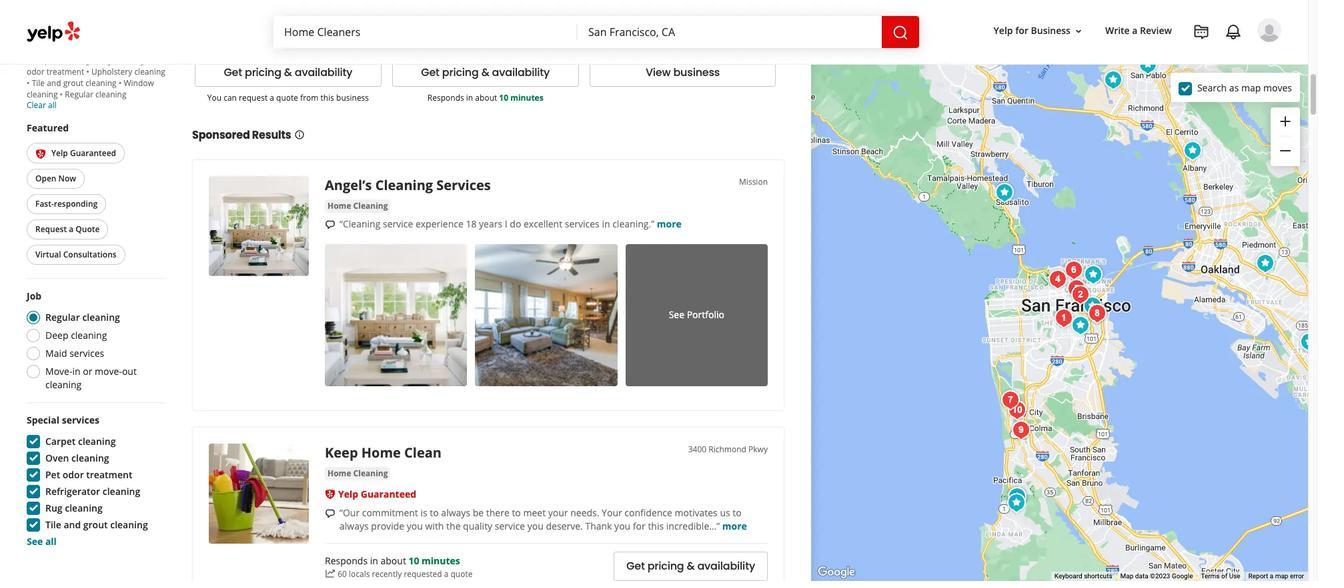 Task type: vqa. For each thing, say whether or not it's contained in the screenshot.
Business Name
no



Task type: locate. For each thing, give the bounding box(es) containing it.
0 horizontal spatial map
[[1242, 81, 1261, 94]]

0 vertical spatial for
[[1016, 24, 1029, 37]]

0 horizontal spatial see
[[27, 536, 43, 548]]

1 vertical spatial grout
[[83, 519, 108, 532]]

and up clear all link
[[47, 78, 61, 89]]

pet odor treatment up • regular cleaning
[[27, 55, 164, 78]]

all inside group
[[45, 536, 57, 548]]

0 horizontal spatial yelp guaranteed button
[[27, 143, 125, 164]]

2 horizontal spatial get
[[626, 559, 645, 574]]

this down "confidence"
[[648, 520, 664, 532]]

upholstery
[[91, 66, 132, 78]]

report
[[1249, 572, 1268, 580]]

1 vertical spatial yelp guaranteed
[[338, 488, 416, 500]]

angel's cleaning services image
[[1067, 312, 1094, 339]]

1 horizontal spatial rug
[[97, 55, 111, 66]]

regular cleaning
[[45, 312, 120, 324]]

pet odor treatment
[[27, 55, 164, 78], [45, 469, 132, 482]]

yelp inside yelp for business button
[[994, 24, 1013, 37]]

oven for oven cleaning
[[45, 452, 69, 465]]

0 horizontal spatial yelp
[[51, 148, 68, 159]]

& up you can request a quote from this business
[[284, 65, 292, 80]]

get for rightmost get pricing & availability button
[[626, 559, 645, 574]]

home down keep
[[328, 468, 351, 479]]

yelp guaranteed up commitment
[[338, 488, 416, 500]]

home
[[255, 33, 278, 44], [650, 33, 673, 44], [328, 200, 351, 212], [361, 444, 401, 462], [328, 468, 351, 479]]

your
[[602, 506, 622, 519]]

1 horizontal spatial get
[[421, 65, 440, 80]]

1 horizontal spatial map
[[1275, 572, 1289, 580]]

map for moves
[[1242, 81, 1261, 94]]

0 horizontal spatial for
[[633, 520, 646, 532]]

see for see portfolio
[[669, 308, 685, 321]]

2 horizontal spatial &
[[687, 559, 695, 574]]

none field near
[[588, 25, 871, 39]]

1 vertical spatial home cleaning link
[[325, 467, 391, 480]]

0 vertical spatial pet odor treatment
[[27, 55, 164, 78]]

"cleaning service experience 18 years i do excellent services in cleaning." more
[[340, 218, 682, 230]]

see inside group
[[27, 536, 43, 548]]

service down the there
[[495, 520, 525, 532]]

quote left the from
[[276, 92, 298, 104]]

ana's cleaning services image
[[1044, 266, 1071, 293]]

yelp guaranteed up now
[[51, 148, 116, 159]]

0 horizontal spatial yelp guaranteed
[[51, 148, 116, 159]]

user actions element
[[983, 17, 1300, 99]]

odor up "refrigerator"
[[63, 469, 84, 482]]

business right view
[[673, 65, 720, 80]]

yelp for business button
[[988, 19, 1089, 43]]

1 vertical spatial quote
[[451, 568, 473, 579]]

richyelle's cleaning image
[[997, 387, 1024, 414]]

a inside button
[[69, 224, 74, 236]]

0 horizontal spatial to
[[430, 506, 439, 519]]

get pricing & availability down '(245' in the left of the page
[[421, 65, 550, 80]]

map region
[[808, 33, 1318, 581]]

home cleaning link up "cleaning
[[325, 200, 391, 213]]

1 to from the left
[[430, 506, 439, 519]]

to left meet
[[512, 506, 521, 519]]

0 vertical spatial see
[[669, 308, 685, 321]]

0 vertical spatial and
[[47, 78, 61, 89]]

zoom in image
[[1278, 113, 1294, 129]]

1 vertical spatial see
[[27, 536, 43, 548]]

office down the no
[[590, 33, 612, 44]]

yelp guaranteed
[[51, 148, 116, 159], [338, 488, 416, 500]]

option group
[[23, 290, 165, 392]]

guaranteed up commitment
[[361, 488, 416, 500]]

now
[[58, 173, 76, 185]]

service down angel's cleaning services home cleaning
[[383, 218, 413, 230]]

0 horizontal spatial minutes
[[422, 554, 460, 567]]

more down us
[[722, 520, 747, 532]]

carpet
[[32, 55, 57, 66], [45, 436, 76, 448]]

0 horizontal spatial none field
[[284, 25, 567, 39]]

1 vertical spatial yelp guaranteed button
[[338, 488, 416, 500]]

all right clear
[[48, 100, 57, 111]]

a right write
[[1132, 24, 1138, 37]]

this right the from
[[321, 92, 334, 104]]

home cleaning button up "cleaning
[[325, 200, 391, 213]]

a for report a map error
[[1270, 572, 1274, 580]]

2 office from the left
[[590, 33, 612, 44]]

job
[[27, 290, 41, 303]]

0 vertical spatial oven
[[27, 44, 46, 55]]

1 cleaning, from the left
[[219, 33, 253, 44]]

rug up window cleaning
[[97, 55, 111, 66]]

services up carpet cleaning
[[62, 414, 99, 427]]

1 horizontal spatial see
[[669, 308, 685, 321]]

pricing down '4.8'
[[442, 65, 479, 80]]

cleaning, down reviews at the top of page
[[614, 33, 648, 44]]

to right us
[[733, 506, 742, 519]]

map for error
[[1275, 572, 1289, 580]]

keep home clean link
[[325, 444, 442, 462]]

1 home cleaning button from the top
[[325, 200, 391, 213]]

availability for rightmost get pricing & availability button
[[697, 559, 755, 574]]

pet
[[152, 55, 164, 66], [45, 469, 60, 482]]

pet inside pet odor treatment
[[152, 55, 164, 66]]

more
[[657, 218, 682, 230], [722, 520, 747, 532]]

get up can
[[224, 65, 242, 80]]

you down your
[[615, 520, 631, 532]]

oven inside oven cleaning • carpet cleaning • rug cleaning •
[[27, 44, 46, 55]]

0 vertical spatial map
[[1242, 81, 1261, 94]]

1 vertical spatial pet odor treatment
[[45, 469, 132, 482]]

1 vertical spatial and
[[64, 519, 81, 532]]

always up the
[[441, 506, 470, 519]]

9
[[27, 30, 32, 43]]

cleaning, up can
[[219, 33, 253, 44]]

1 horizontal spatial availability
[[492, 65, 550, 80]]

0 horizontal spatial service
[[383, 218, 413, 230]]

0 vertical spatial responds in about 10 minutes
[[428, 92, 544, 104]]

home cleaning link down keep
[[325, 467, 391, 480]]

oven inside group
[[45, 452, 69, 465]]

home right keep
[[361, 444, 401, 462]]

terms of use link
[[1201, 572, 1241, 580]]

1 vertical spatial for
[[633, 520, 646, 532]]

tile up the see all button
[[45, 519, 61, 532]]

regular right clear all link
[[65, 89, 93, 100]]

yelp left business
[[994, 24, 1013, 37]]

0 horizontal spatial cleaning,
[[219, 33, 253, 44]]

0 vertical spatial more link
[[657, 218, 682, 230]]

a left quote
[[69, 224, 74, 236]]

office inside "no reviews office cleaning, home cleaning"
[[590, 33, 612, 44]]

0 horizontal spatial group
[[23, 414, 165, 549]]

1 vertical spatial carpet
[[45, 436, 76, 448]]

fast-responding
[[35, 199, 98, 210]]

angel's cleaning services image
[[209, 176, 309, 276]]

0 vertical spatial yelp
[[994, 24, 1013, 37]]

services inside group
[[62, 414, 99, 427]]

all for clear all
[[48, 100, 57, 111]]

to right is
[[430, 506, 439, 519]]

office up you on the top left
[[195, 33, 217, 44]]

0 horizontal spatial pet
[[45, 469, 60, 482]]

map left 'error'
[[1275, 572, 1289, 580]]

oven down carpet cleaning
[[45, 452, 69, 465]]

get
[[224, 65, 242, 80], [421, 65, 440, 80], [626, 559, 645, 574]]

for inside the "our commitment is to always be there to meet your needs. your confidence motivates us to always provide you with the quality service you deserve. thank you for this incredible…"
[[633, 520, 646, 532]]

None search field
[[274, 16, 922, 48]]

this
[[321, 92, 334, 104], [648, 520, 664, 532]]

1 horizontal spatial 10
[[499, 92, 508, 104]]

home cleaning button
[[325, 200, 391, 213], [325, 467, 391, 480]]

a for request a quote
[[69, 224, 74, 236]]

a right report
[[1270, 572, 1274, 580]]

you down is
[[407, 520, 423, 532]]

cleaning inside the move-in or move-out cleaning
[[45, 379, 82, 392]]

get pricing & availability up you can request a quote from this business
[[224, 65, 353, 80]]

home up 16 speech v2 image
[[328, 200, 351, 212]]

2 home cleaning button from the top
[[325, 467, 391, 480]]

quote
[[276, 92, 298, 104], [451, 568, 473, 579]]

see portfolio
[[669, 308, 724, 321]]

1 horizontal spatial service
[[495, 520, 525, 532]]

treatment up • regular cleaning
[[47, 66, 84, 78]]

0 vertical spatial pet
[[152, 55, 164, 66]]

get pricing & availability button up you can request a quote from this business
[[195, 58, 381, 87]]

0 horizontal spatial office
[[195, 33, 217, 44]]

pricing for rightmost get pricing & availability button
[[648, 559, 684, 574]]

cleaning up "cleaning
[[353, 200, 388, 212]]

& down '(245' in the left of the page
[[481, 65, 489, 80]]

refrigerator cleaning
[[45, 486, 140, 498]]

tile inside • upholstery cleaning • tile and grout cleaning •
[[32, 78, 45, 89]]

start cleaning service image
[[1296, 329, 1318, 356]]

availability for get pricing & availability button to the middle
[[492, 65, 550, 80]]

sparkling clean pro image
[[1067, 282, 1094, 308]]

move-in or move-out cleaning
[[45, 366, 137, 392]]

needs.
[[571, 506, 599, 519]]

2 horizontal spatial pricing
[[648, 559, 684, 574]]

0 vertical spatial service
[[383, 218, 413, 230]]

1 horizontal spatial none field
[[588, 25, 871, 39]]

4.8
[[470, 16, 483, 29]]

terms
[[1201, 572, 1220, 580]]

years
[[479, 218, 502, 230]]

0 vertical spatial tile
[[32, 78, 45, 89]]

pet up "refrigerator"
[[45, 469, 60, 482]]

write a review
[[1105, 24, 1172, 37]]

as
[[1229, 81, 1239, 94]]

1 vertical spatial rug
[[45, 502, 62, 515]]

0 vertical spatial minutes
[[510, 92, 544, 104]]

cleaning."
[[613, 218, 655, 230]]

1 horizontal spatial office
[[590, 33, 612, 44]]

0 vertical spatial yelp guaranteed
[[51, 148, 116, 159]]

1 horizontal spatial you
[[528, 520, 544, 532]]

business inside view business link
[[673, 65, 720, 80]]

always down the "our
[[340, 520, 369, 532]]

berryclean image
[[1084, 300, 1110, 327], [1084, 300, 1110, 327]]

2 none field from the left
[[588, 25, 871, 39]]

always
[[441, 506, 470, 519], [340, 520, 369, 532]]

use
[[1229, 572, 1241, 580]]

cleaning inside "no reviews office cleaning, home cleaning"
[[675, 33, 707, 44]]

• left window
[[119, 78, 122, 89]]

home inside angel's cleaning services home cleaning
[[328, 200, 351, 212]]

1 horizontal spatial for
[[1016, 24, 1029, 37]]

0 vertical spatial responds
[[428, 92, 464, 104]]

maid
[[45, 348, 67, 360]]

1 horizontal spatial cleaning,
[[614, 33, 648, 44]]

1 horizontal spatial minutes
[[510, 92, 544, 104]]

2 horizontal spatial to
[[733, 506, 742, 519]]

10
[[499, 92, 508, 104], [409, 554, 419, 567]]

this inside the "our commitment is to always be there to meet your needs. your confidence motivates us to always provide you with the quality service you deserve. thank you for this incredible…"
[[648, 520, 664, 532]]

pricing for get pricing & availability button to the middle
[[442, 65, 479, 80]]

1 horizontal spatial and
[[64, 519, 81, 532]]

do
[[510, 218, 521, 230]]

carpet inside oven cleaning • carpet cleaning • rug cleaning •
[[32, 55, 57, 66]]

get pricing & availability down incredible…"
[[626, 559, 755, 574]]

get down find field
[[421, 65, 440, 80]]

1 you from the left
[[407, 520, 423, 532]]

map
[[1242, 81, 1261, 94], [1275, 572, 1289, 580]]

1 office from the left
[[195, 33, 217, 44]]

meet
[[523, 506, 546, 519]]

0 horizontal spatial about
[[381, 554, 406, 567]]

clean
[[404, 444, 442, 462]]

more link
[[657, 218, 682, 230], [722, 520, 747, 532]]

grout down oven cleaning • carpet cleaning • rug cleaning • at the top
[[63, 78, 83, 89]]

1 vertical spatial map
[[1275, 572, 1289, 580]]

open now button
[[27, 169, 85, 189]]

1 vertical spatial oven
[[45, 452, 69, 465]]

quality
[[463, 520, 492, 532]]

request a quote
[[35, 224, 100, 236]]

get pricing & availability button down '(245' in the left of the page
[[392, 58, 579, 87]]

2 home cleaning link from the top
[[325, 467, 391, 480]]

1 horizontal spatial pricing
[[442, 65, 479, 80]]

a right requested
[[444, 568, 449, 579]]

16 yelp guaranteed v2 image
[[35, 149, 46, 159]]

1 horizontal spatial to
[[512, 506, 521, 519]]

cleaning inside window cleaning
[[27, 89, 58, 100]]

pet up window
[[152, 55, 164, 66]]

alves cleaning image
[[1050, 305, 1077, 332]]

1 horizontal spatial pet
[[152, 55, 164, 66]]

business right the from
[[336, 92, 369, 104]]

carpet down "9 filters"
[[32, 55, 57, 66]]

request
[[35, 224, 67, 236]]

& down incredible…"
[[687, 559, 695, 574]]

open
[[35, 173, 56, 185]]

• down "9"
[[27, 55, 30, 66]]

0 vertical spatial regular
[[65, 89, 93, 100]]

availability up the from
[[295, 65, 353, 80]]

0 horizontal spatial always
[[340, 520, 369, 532]]

about
[[475, 92, 497, 104], [381, 554, 406, 567]]

quote
[[76, 224, 100, 236]]

excellent
[[524, 218, 563, 230]]

cleaning down keep home clean link
[[353, 468, 388, 479]]

your
[[548, 506, 568, 519]]

iconyelpguaranteedbadgesmall image
[[325, 489, 336, 500], [325, 489, 336, 500]]

regular
[[65, 89, 93, 100], [45, 312, 80, 324]]

and down rug cleaning
[[64, 519, 81, 532]]

in
[[466, 92, 473, 104], [602, 218, 610, 230], [72, 366, 80, 378], [370, 554, 378, 567]]

dg cleaning image
[[1100, 67, 1126, 93]]

clear
[[27, 100, 46, 111]]

you down meet
[[528, 520, 544, 532]]

1 vertical spatial responds in about 10 minutes
[[325, 554, 460, 567]]

rug down "refrigerator"
[[45, 502, 62, 515]]

1 horizontal spatial quote
[[451, 568, 473, 579]]

1 vertical spatial this
[[648, 520, 664, 532]]

a
[[1132, 24, 1138, 37], [270, 92, 274, 104], [69, 224, 74, 236], [444, 568, 449, 579], [1270, 572, 1274, 580]]

0 vertical spatial always
[[441, 506, 470, 519]]

yelp inside the featured group
[[51, 148, 68, 159]]

pricing up request
[[245, 65, 281, 80]]

portfolio
[[687, 308, 724, 321]]

i
[[505, 218, 507, 230]]

request a quote button
[[27, 220, 108, 240]]

None field
[[284, 25, 567, 39], [588, 25, 871, 39]]

treatment up 'refrigerator cleaning'
[[86, 469, 132, 482]]

nolan p. image
[[1258, 18, 1282, 42]]

get pricing & availability button
[[195, 58, 381, 87], [392, 58, 579, 87], [614, 552, 768, 581]]

get pricing & availability button down incredible…"
[[614, 552, 768, 581]]

quote right requested
[[451, 568, 473, 579]]

2 cleaning, from the left
[[614, 33, 648, 44]]

see for see all
[[27, 536, 43, 548]]

1 none field from the left
[[284, 25, 567, 39]]

carpet down 'special services'
[[45, 436, 76, 448]]

open now
[[35, 173, 76, 185]]

services right 'excellent'
[[565, 218, 600, 230]]

all
[[48, 100, 57, 111], [45, 536, 57, 548]]

guaranteed up now
[[70, 148, 116, 159]]

Near text field
[[588, 25, 871, 39]]

clear all
[[27, 100, 57, 111]]

get for the left get pricing & availability button
[[224, 65, 242, 80]]

odor up clear
[[27, 66, 45, 78]]

0 horizontal spatial you
[[407, 520, 423, 532]]

odor
[[27, 66, 45, 78], [63, 469, 84, 482]]

services for special services
[[62, 414, 99, 427]]

home cleaning button down keep
[[325, 467, 391, 480]]

1 home cleaning link from the top
[[325, 200, 391, 213]]

and
[[47, 78, 61, 89], [64, 519, 81, 532]]

1 vertical spatial treatment
[[86, 469, 132, 482]]

16 speech v2 image
[[325, 220, 336, 230]]

more link down us
[[722, 520, 747, 532]]

move-
[[45, 366, 72, 378]]

0 vertical spatial odor
[[27, 66, 45, 78]]

yelp right '16 yelp guaranteed v2' image
[[51, 148, 68, 159]]

get down "confidence"
[[626, 559, 645, 574]]

grout down rug cleaning
[[83, 519, 108, 532]]

all down rug cleaning
[[45, 536, 57, 548]]

0 horizontal spatial tile
[[32, 78, 45, 89]]

virtual consultations
[[35, 250, 117, 261]]

2 vertical spatial services
[[62, 414, 99, 427]]

0 vertical spatial quote
[[276, 92, 298, 104]]

services up or
[[69, 348, 104, 360]]

cleaning up view business link in the top of the page
[[675, 33, 707, 44]]

request
[[239, 92, 268, 104]]

more link for "cleaning service experience 18 years i do excellent services in cleaning."
[[657, 218, 682, 230]]

availability down incredible…"
[[697, 559, 755, 574]]

1 horizontal spatial group
[[1271, 107, 1300, 166]]

0 horizontal spatial responds
[[325, 554, 368, 567]]

search image
[[893, 24, 909, 40]]

home up view
[[650, 33, 673, 44]]

window
[[124, 78, 154, 89]]

responds in about 10 minutes
[[428, 92, 544, 104], [325, 554, 460, 567]]

services for maid services
[[69, 348, 104, 360]]

cleaning
[[280, 33, 312, 44], [675, 33, 707, 44], [375, 176, 433, 194], [353, 200, 388, 212], [353, 468, 388, 479]]

green cleaning sf image
[[1004, 484, 1030, 510], [1004, 484, 1030, 510]]

business
[[673, 65, 720, 80], [336, 92, 369, 104]]

pricing down incredible…"
[[648, 559, 684, 574]]

rug
[[97, 55, 111, 66], [45, 502, 62, 515]]

2 vertical spatial yelp
[[338, 488, 358, 500]]

minutes
[[510, 92, 544, 104], [422, 554, 460, 567]]

1 vertical spatial yelp
[[51, 148, 68, 159]]

map right as
[[1242, 81, 1261, 94]]

moves
[[1264, 81, 1292, 94]]

group
[[1271, 107, 1300, 166], [23, 414, 165, 549]]

filters
[[34, 30, 62, 43]]

pet odor treatment up 'refrigerator cleaning'
[[45, 469, 132, 482]]

more right cleaning." on the top
[[657, 218, 682, 230]]

2 horizontal spatial you
[[615, 520, 631, 532]]

tile up clear
[[32, 78, 45, 89]]

0 horizontal spatial quote
[[276, 92, 298, 104]]

0 horizontal spatial availability
[[295, 65, 353, 80]]

zoom out image
[[1278, 143, 1294, 159]]

0 vertical spatial all
[[48, 100, 57, 111]]

1 horizontal spatial &
[[481, 65, 489, 80]]

regular up the deep
[[45, 312, 80, 324]]

2 horizontal spatial get pricing & availability
[[626, 559, 755, 574]]

projects image
[[1194, 24, 1210, 40]]

review
[[1140, 24, 1172, 37]]

yelp up the "our
[[338, 488, 358, 500]]

more link right cleaning." on the top
[[657, 218, 682, 230]]



Task type: describe. For each thing, give the bounding box(es) containing it.
pricing for the left get pricing & availability button
[[245, 65, 281, 80]]

more link for "our commitment is to always be there to meet your needs. your confidence motivates us to always provide you with the quality service you deserve. thank you for this incredible…"
[[722, 520, 747, 532]]

tile and grout cleaning
[[45, 519, 148, 532]]

©2023
[[1150, 572, 1170, 580]]

richmond
[[709, 444, 747, 455]]

& for get pricing & availability button to the middle
[[481, 65, 489, 80]]

angel's cleaning services home cleaning
[[325, 176, 491, 212]]

• up • regular cleaning
[[86, 66, 89, 78]]

oven cleaning
[[45, 452, 109, 465]]

1 vertical spatial regular
[[45, 312, 80, 324]]

0 vertical spatial yelp guaranteed button
[[27, 143, 125, 164]]

1 horizontal spatial about
[[475, 92, 497, 104]]

grout inside group
[[83, 519, 108, 532]]

odor inside pet odor treatment
[[27, 66, 45, 78]]

cleaning up you can request a quote from this business
[[280, 33, 312, 44]]

map data ©2023 google
[[1121, 572, 1193, 580]]

(245
[[485, 16, 504, 29]]

pet inside group
[[45, 469, 60, 482]]

• regular cleaning
[[58, 89, 126, 100]]

jmb cleaning services image
[[991, 179, 1018, 206]]

clear all link
[[27, 100, 57, 111]]

1 vertical spatial minutes
[[422, 554, 460, 567]]

incredible…"
[[666, 520, 720, 532]]

keyboard shortcuts button
[[1055, 572, 1113, 581]]

home cleaning button for keep
[[325, 467, 391, 480]]

reviews)
[[506, 16, 542, 29]]

cleaning glow image
[[1079, 293, 1106, 320]]

guaranteed inside button
[[70, 148, 116, 159]]

oven for oven cleaning • carpet cleaning • rug cleaning •
[[27, 44, 46, 55]]

1 vertical spatial always
[[340, 520, 369, 532]]

fast-responding button
[[27, 195, 106, 215]]

pet odor treatment inside group
[[45, 469, 132, 482]]

& for the left get pricing & availability button
[[284, 65, 292, 80]]

notifications image
[[1226, 24, 1242, 40]]

deep cleaning
[[45, 330, 107, 342]]

no
[[590, 16, 600, 27]]

see all
[[27, 536, 57, 548]]

bust the dust image
[[1003, 490, 1030, 516]]

deserve.
[[546, 520, 583, 532]]

responding
[[54, 199, 98, 210]]

move-
[[95, 366, 122, 378]]

1 vertical spatial about
[[381, 554, 406, 567]]

carpet inside group
[[45, 436, 76, 448]]

get for get pricing & availability button to the middle
[[421, 65, 440, 80]]

2 you from the left
[[528, 520, 544, 532]]

keep home clean home cleaning
[[325, 444, 442, 479]]

"our
[[340, 506, 360, 519]]

a for write a review
[[1132, 24, 1138, 37]]

0 vertical spatial this
[[321, 92, 334, 104]]

18
[[466, 218, 477, 230]]

cleaning, inside "no reviews office cleaning, home cleaning"
[[614, 33, 648, 44]]

sunshine house cleaning services image
[[1063, 276, 1090, 302]]

0 horizontal spatial get pricing & availability
[[224, 65, 353, 80]]

locals
[[349, 568, 370, 579]]

window cleaning
[[27, 78, 154, 100]]

60
[[338, 568, 347, 579]]

camila's cleaning service image
[[1134, 51, 1161, 78]]

ag pro cleaning image
[[1080, 262, 1106, 288]]

search
[[1197, 81, 1227, 94]]

angel's cleaning services link
[[325, 176, 491, 194]]

odor inside group
[[63, 469, 84, 482]]

2 to from the left
[[512, 506, 521, 519]]

1 horizontal spatial tile
[[45, 519, 61, 532]]

and inside group
[[64, 519, 81, 532]]

lotus cleaning services image
[[1252, 250, 1279, 277]]

all for see all
[[45, 536, 57, 548]]

home inside "no reviews office cleaning, home cleaning"
[[650, 33, 673, 44]]

requested
[[404, 568, 442, 579]]

0 vertical spatial more
[[657, 218, 682, 230]]

1 horizontal spatial get pricing & availability button
[[392, 58, 579, 87]]

commitment
[[362, 506, 418, 519]]

9 filters
[[27, 30, 62, 43]]

1 vertical spatial business
[[336, 92, 369, 104]]

16 trending v2 image
[[325, 569, 336, 579]]

data
[[1135, 572, 1149, 580]]

"cleaning
[[340, 218, 380, 230]]

1 horizontal spatial get pricing & availability
[[421, 65, 550, 80]]

home up request
[[255, 33, 278, 44]]

yelp for business
[[994, 24, 1071, 37]]

cleaning up experience
[[375, 176, 433, 194]]

business
[[1031, 24, 1071, 37]]

2 horizontal spatial get pricing & availability button
[[614, 552, 768, 581]]

pkwy
[[749, 444, 768, 455]]

maid services
[[45, 348, 104, 360]]

16 chevron down v2 image
[[1073, 26, 1084, 36]]

0 vertical spatial treatment
[[47, 66, 84, 78]]

provide
[[371, 520, 404, 532]]

featured group
[[24, 122, 165, 268]]

0 vertical spatial services
[[565, 218, 600, 230]]

1 horizontal spatial yelp
[[338, 488, 358, 500]]

keep
[[325, 444, 358, 462]]

oven cleaning • carpet cleaning • rug cleaning •
[[27, 44, 152, 66]]

view business link
[[590, 58, 776, 87]]

in inside the move-in or move-out cleaning
[[72, 366, 80, 378]]

option group containing job
[[23, 290, 165, 392]]

confidence
[[625, 506, 672, 519]]

write
[[1105, 24, 1130, 37]]

1 horizontal spatial treatment
[[86, 469, 132, 482]]

• right clear all link
[[60, 89, 63, 100]]

3 to from the left
[[733, 506, 742, 519]]

view business
[[646, 65, 720, 80]]

1 vertical spatial responds
[[325, 554, 368, 567]]

virtual consultations button
[[27, 246, 125, 266]]

"our commitment is to always be there to meet your needs. your confidence motivates us to always provide you with the quality service you deserve. thank you for this incredible…"
[[340, 506, 742, 532]]

rug inside oven cleaning • carpet cleaning • rug cleaning •
[[97, 55, 111, 66]]

1 horizontal spatial more
[[722, 520, 747, 532]]

Find text field
[[284, 25, 567, 39]]

1 horizontal spatial always
[[441, 506, 470, 519]]

view
[[646, 65, 671, 80]]

see all button
[[27, 536, 57, 548]]

reviews
[[602, 16, 632, 27]]

service inside the "our commitment is to always be there to meet your needs. your confidence motivates us to always provide you with the quality service you deserve. thank you for this incredible…"
[[495, 520, 525, 532]]

group containing special services
[[23, 414, 165, 549]]

grout inside • upholstery cleaning • tile and grout cleaning •
[[63, 78, 83, 89]]

home cleaning button for angel's
[[325, 200, 391, 213]]

0 horizontal spatial get pricing & availability button
[[195, 58, 381, 87]]

keyboard shortcuts
[[1055, 572, 1113, 580]]

victory's cleaning services image
[[1004, 397, 1030, 424]]

0 horizontal spatial rug
[[45, 502, 62, 515]]

google image
[[815, 564, 859, 581]]

you can request a quote from this business
[[207, 92, 369, 104]]

out
[[122, 366, 137, 378]]

angel's
[[325, 176, 372, 194]]

is
[[421, 506, 427, 519]]

16 speech v2 image
[[325, 508, 336, 519]]

no reviews office cleaning, home cleaning
[[590, 16, 707, 44]]

map
[[1121, 572, 1134, 580]]

of
[[1222, 572, 1228, 580]]

cleaning inside keep home clean home cleaning
[[353, 468, 388, 479]]

services
[[436, 176, 491, 194]]

home cleaning link for angel's
[[325, 200, 391, 213]]

sponsored
[[192, 128, 250, 143]]

3 you from the left
[[615, 520, 631, 532]]

a right request
[[270, 92, 274, 104]]

fast-
[[35, 199, 54, 210]]

the
[[446, 520, 461, 532]]

for inside button
[[1016, 24, 1029, 37]]

60 locals recently requested a quote
[[338, 568, 473, 579]]

carpet cleaning
[[45, 436, 116, 448]]

yelp guaranteed inside button
[[51, 148, 116, 159]]

office cleaning, home cleaning
[[195, 33, 312, 44]]

amazing cleaning team image
[[1060, 257, 1087, 284]]

with
[[425, 520, 444, 532]]

loany's deep cleaning service image
[[1008, 417, 1034, 444]]

• up window
[[146, 55, 149, 66]]

special
[[27, 414, 59, 427]]

be
[[473, 506, 484, 519]]

sponsored results
[[192, 128, 291, 143]]

shortcuts
[[1084, 572, 1113, 580]]

keep home clean image
[[209, 444, 309, 544]]

or
[[83, 366, 92, 378]]

• up clear
[[27, 78, 30, 89]]

0 vertical spatial 10
[[499, 92, 508, 104]]

1 horizontal spatial guaranteed
[[361, 488, 416, 500]]

mission
[[739, 176, 768, 188]]

report a map error link
[[1249, 572, 1304, 580]]

& for rightmost get pricing & availability button
[[687, 559, 695, 574]]

none field find
[[284, 25, 567, 39]]

from
[[300, 92, 319, 104]]

1 horizontal spatial responds
[[428, 92, 464, 104]]

can
[[224, 92, 237, 104]]

• up window cleaning
[[92, 55, 95, 66]]

home cleaning link for keep
[[325, 467, 391, 480]]

and inside • upholstery cleaning • tile and grout cleaning •
[[47, 78, 61, 89]]

green clean team image
[[1179, 137, 1206, 164]]

availability for the left get pricing & availability button
[[295, 65, 353, 80]]

experience
[[416, 218, 464, 230]]

results
[[252, 128, 291, 143]]

0 horizontal spatial 10
[[409, 554, 419, 567]]

keyboard
[[1055, 572, 1083, 580]]

us
[[720, 506, 730, 519]]

16 info v2 image
[[294, 130, 305, 140]]

0 vertical spatial group
[[1271, 107, 1300, 166]]

special services
[[27, 414, 99, 427]]



